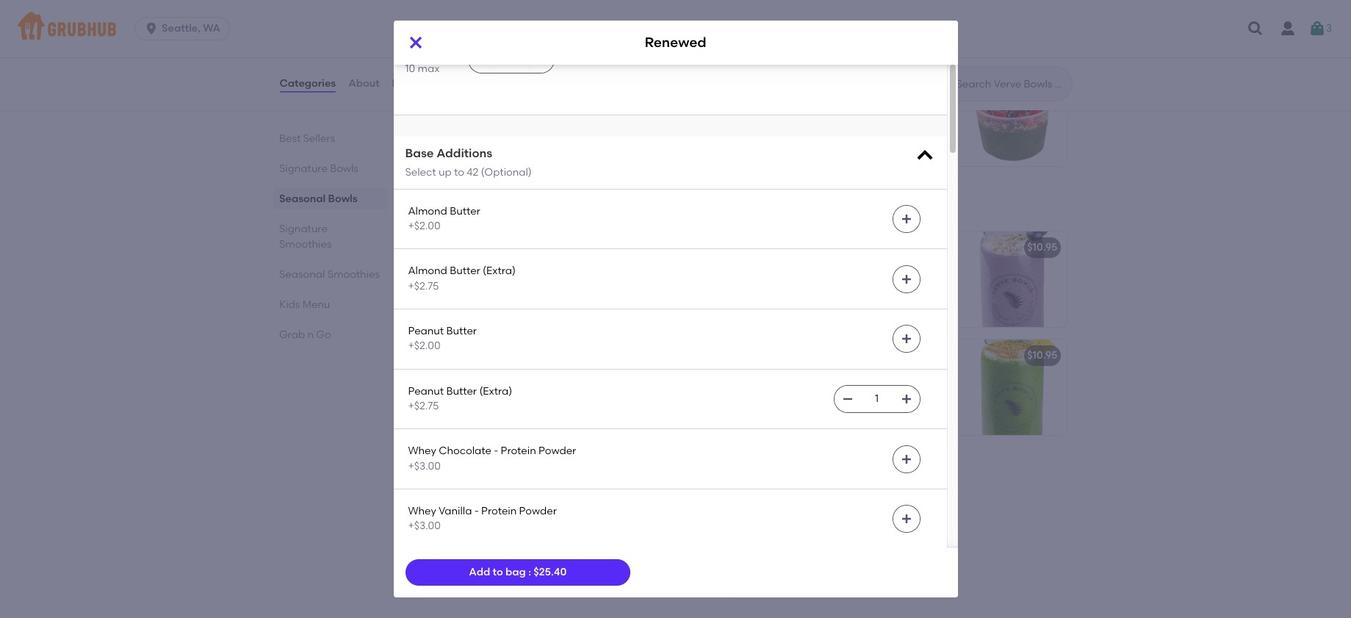 Task type: describe. For each thing, give the bounding box(es) containing it.
$13.50
[[694, 80, 725, 93]]

wa
[[203, 22, 221, 35]]

+$2.00 for peanut butter +$2.00
[[408, 340, 441, 352]]

blue protein
[[758, 241, 819, 254]]

svg image inside seattle, wa button
[[144, 21, 159, 36]]

mango, pineapple, spinach, kale, ginger, bee pollen, house-made lemon juice, water
[[758, 370, 923, 413]]

0 vertical spatial bowls
[[492, 36, 538, 55]]

1 vertical spatial seasonal bowls
[[279, 193, 357, 205]]

2 vertical spatial bowls
[[328, 193, 357, 205]]

vanilla
[[439, 505, 472, 517]]

quantity 10 max
[[405, 43, 456, 75]]

blueberry,
[[885, 262, 935, 275]]

performance for of
[[765, 262, 831, 275]]

main navigation navigation
[[0, 0, 1352, 57]]

peanut butter (extra) +$2.75
[[408, 385, 513, 412]]

cacao
[[847, 161, 879, 173]]

3 * from the left
[[758, 262, 763, 275]]

$14.50 +
[[1023, 80, 1061, 93]]

add to bag : $25.40
[[469, 566, 567, 578]]

whey chocolate - protein powder +$3.00
[[408, 445, 577, 472]]

choice inside * performance * banana, choice of protein powder, peanut butter, house-made almond milk
[[556, 262, 589, 275]]

bag
[[506, 566, 526, 578]]

(optional)
[[481, 166, 532, 178]]

1 vertical spatial seasonal smoothies
[[417, 466, 573, 485]]

juice, inside mango, pineapple, spinach, kale, ginger, bee pollen, house-made lemon juice, water
[[792, 400, 818, 413]]

$9.95
[[703, 241, 729, 254]]

spinach, inside açai sorbet blended with avocado, banana, spinach, kale, green spirulina, and house-made almond milk. topped with organic granola, strawberries, and cacao nibs.
[[803, 116, 845, 129]]

0 vertical spatial seasonal bowls
[[417, 36, 538, 55]]

sellers
[[303, 132, 335, 145]]

1 vertical spatial signature
[[417, 197, 493, 216]]

made inside mango, pineapple, spinach, kale, ginger, bee pollen, house-made lemon juice, water
[[887, 385, 916, 398]]

bee green image
[[957, 340, 1067, 435]]

0 vertical spatial signature
[[279, 162, 327, 175]]

whey for whey chocolate - protein powder
[[408, 445, 437, 457]]

green
[[873, 116, 903, 129]]

0 vertical spatial protein
[[783, 241, 819, 254]]

blended
[[818, 101, 859, 114]]

butter, inside * performance * banana, blueberry, choice of protein powder, peanut butter, oats, house-made almond milk
[[758, 292, 791, 304]]

chagaccino
[[429, 510, 492, 523]]

blue protein image
[[957, 232, 1067, 327]]

1 vertical spatial renewed
[[429, 349, 476, 362]]

grab
[[279, 329, 305, 341]]

1 horizontal spatial input item quantity number field
[[861, 386, 894, 412]]

seattle, wa button
[[135, 17, 236, 40]]

bee
[[795, 385, 814, 398]]

mango, for ginger,
[[758, 370, 797, 383]]

3
[[1327, 22, 1333, 34]]

yeah
[[783, 80, 808, 93]]

powder for whey vanilla - protein powder
[[519, 505, 557, 517]]

house- inside mango, pineapple, spinach, kale, ginger, bee pollen, house-made lemon juice, water
[[852, 385, 887, 398]]

peanut butter +$2.00
[[408, 325, 477, 352]]

go
[[316, 329, 331, 341]]

up
[[439, 166, 452, 178]]

uncrustabowl
[[429, 80, 500, 93]]

3 button
[[1309, 15, 1333, 42]]

mango, for house-
[[429, 370, 468, 383]]

search icon image
[[933, 75, 951, 93]]

2 vertical spatial signature
[[279, 223, 327, 235]]

butter for almond butter +$2.00
[[450, 205, 481, 217]]

:
[[529, 566, 531, 578]]

chocolate
[[439, 445, 492, 457]]

1 horizontal spatial with
[[862, 101, 883, 114]]

avocado,
[[885, 101, 932, 114]]

max
[[418, 62, 440, 75]]

house- inside * performance * banana, blueberry, choice of protein powder, peanut butter, oats, house-made almond milk
[[821, 292, 855, 304]]

butter, inside * performance * banana, choice of protein powder, peanut butter, house-made almond milk
[[548, 277, 581, 290]]

chagaccino smoothie
[[429, 510, 542, 523]]

svg image inside 3 button
[[1309, 20, 1327, 37]]

organic
[[847, 146, 886, 158]]

uncrustabowl image
[[627, 71, 738, 166]]

protein inside * performance * banana, choice of protein powder, peanut butter, house-made almond milk
[[429, 277, 465, 290]]

* performance * banana, choice of protein powder, peanut butter, house-made almond milk
[[429, 262, 602, 304]]

chagaccino smoothie button
[[420, 501, 738, 596]]

smoothies up "smoothie" at the left bottom of the page
[[492, 466, 573, 485]]

milk.
[[758, 146, 781, 158]]

add
[[469, 566, 490, 578]]

+$2.75 for peanut butter (extra) +$2.75
[[408, 400, 439, 412]]

best sellers
[[279, 132, 335, 145]]

+$3.00 for vanilla
[[408, 520, 441, 532]]

pineapple, for pollen,
[[799, 370, 853, 383]]

peanut for +$2.00
[[408, 325, 444, 337]]

granola,
[[888, 146, 930, 158]]

kale, inside açai sorbet blended with avocado, banana, spinach, kale, green spirulina, and house-made almond milk. topped with organic granola, strawberries, and cacao nibs.
[[848, 116, 871, 129]]

recovery
[[429, 241, 476, 254]]

menu
[[302, 298, 330, 311]]

blue
[[758, 241, 780, 254]]

1 vertical spatial with
[[824, 146, 845, 158]]

made inside * performance * banana, blueberry, choice of protein powder, peanut butter, oats, house-made almond milk
[[855, 292, 885, 304]]

of inside * performance * banana, choice of protein powder, peanut butter, house-made almond milk
[[592, 262, 602, 275]]

oats,
[[793, 292, 818, 304]]

1 vertical spatial and
[[825, 161, 845, 173]]

sorbet
[[783, 101, 815, 114]]

banana, inside açai sorbet blended with avocado, banana, spinach, kale, green spirulina, and house-made almond milk. topped with organic granola, strawberries, and cacao nibs.
[[758, 116, 801, 129]]

+$3.00 for chocolate
[[408, 460, 441, 472]]

choice inside * performance * banana, blueberry, choice of protein powder, peanut butter, oats, house-made almond milk
[[758, 277, 792, 290]]

butter for almond butter (extra) +$2.75
[[450, 265, 481, 277]]

ginger, inside mango, pineapple, spinach, kale, ginger, bee pollen, house-made lemon juice, water
[[758, 385, 792, 398]]

grab n go
[[279, 329, 331, 341]]

lemon inside mango, pineapple, banana, ginger, house-made lemon juice, water
[[495, 385, 527, 398]]

42
[[467, 166, 479, 178]]

$25.40
[[534, 566, 567, 578]]

base additions select up to 42 (optional)
[[405, 146, 532, 178]]

$10.95 for * performance * banana, blueberry, choice of protein powder, peanut butter, oats, house-made almond milk
[[1028, 241, 1058, 254]]

almond inside * performance * banana, blueberry, choice of protein powder, peanut butter, oats, house-made almond milk
[[887, 292, 926, 304]]

smoothies up 'kids menu'
[[279, 238, 331, 251]]

0 horizontal spatial seasonal smoothies
[[279, 268, 380, 281]]

whey for whey vanilla - protein powder
[[408, 505, 437, 517]]

banana, inside mango, pineapple, banana, ginger, house-made lemon juice, water
[[526, 370, 568, 383]]

seasonal up max
[[417, 36, 488, 55]]

whey vanilla - protein powder +$3.00
[[408, 505, 557, 532]]

kale
[[758, 80, 781, 93]]

best
[[279, 132, 300, 145]]

+$2.75 for almond butter (extra) +$2.75
[[408, 280, 439, 292]]

(extra) for peanut butter (extra)
[[480, 385, 513, 397]]

made inside mango, pineapple, banana, ginger, house-made lemon juice, water
[[463, 385, 493, 398]]

chagaccino smoothie image
[[627, 501, 738, 596]]

powder for whey chocolate - protein powder
[[539, 445, 577, 457]]

base
[[405, 146, 434, 160]]

mango, pineapple, banana, ginger, house-made lemon juice, water
[[429, 370, 605, 398]]

powder, inside * performance * banana, blueberry, choice of protein powder, peanut butter, oats, house-made almond milk
[[845, 277, 885, 290]]

almond butter (extra) +$2.75
[[408, 265, 516, 292]]



Task type: locate. For each thing, give the bounding box(es) containing it.
2 +$2.75 from the top
[[408, 400, 439, 412]]

protein right vanilla
[[482, 505, 517, 517]]

house- down peanut butter +$2.00
[[429, 385, 463, 398]]

0 horizontal spatial with
[[824, 146, 845, 158]]

1 horizontal spatial lemon
[[758, 400, 789, 413]]

$13.50 +
[[694, 80, 731, 93]]

2 performance from the left
[[765, 262, 831, 275]]

svg image
[[1248, 20, 1265, 37], [915, 146, 935, 166], [901, 213, 913, 225], [901, 273, 913, 285]]

made up "chocolate"
[[463, 385, 493, 398]]

seasonal bowls
[[417, 36, 538, 55], [279, 193, 357, 205]]

0 vertical spatial water
[[558, 385, 586, 398]]

performance for protein
[[436, 262, 501, 275]]

1 +$2.00 from the top
[[408, 220, 441, 232]]

powder inside whey vanilla - protein powder +$3.00
[[519, 505, 557, 517]]

smoothies down (optional)
[[496, 197, 577, 216]]

performance inside * performance * banana, blueberry, choice of protein powder, peanut butter, oats, house-made almond milk
[[765, 262, 831, 275]]

butter inside peanut butter +$2.00
[[447, 325, 477, 337]]

+$3.00 down vanilla
[[408, 520, 441, 532]]

+$2.75 inside peanut butter (extra) +$2.75
[[408, 400, 439, 412]]

milk
[[536, 292, 557, 304], [758, 307, 779, 319]]

$10.95
[[1028, 241, 1058, 254], [1028, 349, 1058, 362]]

butter down recovery
[[450, 265, 481, 277]]

0 horizontal spatial performance
[[436, 262, 501, 275]]

mango,
[[429, 370, 468, 383], [758, 370, 797, 383]]

1 horizontal spatial -
[[494, 445, 499, 457]]

0 horizontal spatial seasonal bowls
[[279, 193, 357, 205]]

spirulina,
[[758, 131, 803, 144]]

seasonal down signature bowls
[[279, 193, 325, 205]]

0 vertical spatial almond
[[408, 205, 448, 217]]

input item quantity number field up uncrustabowl
[[495, 46, 528, 72]]

açai sorbet blended with avocado, banana, spinach, kale, green spirulina, and house-made almond milk. topped with organic granola, strawberries, and cacao nibs.
[[758, 101, 933, 173]]

kids
[[279, 298, 300, 311]]

1 whey from the top
[[408, 445, 437, 457]]

1 horizontal spatial renewed
[[645, 34, 707, 51]]

peanut down peanut butter +$2.00
[[408, 385, 444, 397]]

butter inside peanut butter (extra) +$2.75
[[447, 385, 477, 397]]

peanut inside peanut butter (extra) +$2.75
[[408, 385, 444, 397]]

lemon
[[495, 385, 527, 398], [758, 400, 789, 413]]

1 vertical spatial to
[[493, 566, 503, 578]]

1 vertical spatial +$2.75
[[408, 400, 439, 412]]

house-
[[828, 131, 862, 144], [429, 292, 463, 304], [821, 292, 855, 304], [429, 385, 463, 398], [852, 385, 887, 398]]

+
[[725, 80, 731, 93], [1055, 80, 1061, 93]]

protein inside * performance * banana, blueberry, choice of protein powder, peanut butter, oats, house-made almond milk
[[807, 277, 842, 290]]

1 horizontal spatial kale,
[[900, 370, 923, 383]]

0 horizontal spatial pineapple,
[[470, 370, 523, 383]]

$14.50
[[1023, 80, 1055, 93]]

water inside mango, pineapple, spinach, kale, ginger, bee pollen, house-made lemon juice, water
[[821, 400, 849, 413]]

butter inside the almond butter (extra) +$2.75
[[450, 265, 481, 277]]

quantity
[[405, 43, 456, 57]]

performance inside * performance * banana, choice of protein powder, peanut butter, house-made almond milk
[[436, 262, 501, 275]]

bowls down sellers
[[330, 162, 358, 175]]

0 vertical spatial butter,
[[548, 277, 581, 290]]

signature smoothies up 'kids menu'
[[279, 223, 331, 251]]

1 horizontal spatial mango,
[[758, 370, 797, 383]]

1 almond from the top
[[408, 205, 448, 217]]

+$2.00 up peanut butter (extra) +$2.75
[[408, 340, 441, 352]]

1 vertical spatial -
[[475, 505, 479, 517]]

0 horizontal spatial kale,
[[848, 116, 871, 129]]

house- right oats,
[[821, 292, 855, 304]]

1 vertical spatial bowls
[[330, 162, 358, 175]]

Search Verve Bowls - Capitol Hill search field
[[955, 77, 1068, 91]]

butter
[[450, 205, 481, 217], [450, 265, 481, 277], [447, 325, 477, 337], [447, 385, 477, 397]]

nibs.
[[882, 161, 905, 173]]

juice, inside mango, pineapple, banana, ginger, house-made lemon juice, water
[[529, 385, 555, 398]]

about
[[349, 77, 380, 90]]

recovery image
[[627, 232, 738, 327]]

Input item quantity number field
[[495, 46, 528, 72], [861, 386, 894, 412]]

house- inside * performance * banana, choice of protein powder, peanut butter, house-made almond milk
[[429, 292, 463, 304]]

whey left vanilla
[[408, 505, 437, 517]]

1 vertical spatial juice,
[[792, 400, 818, 413]]

0 vertical spatial juice,
[[529, 385, 555, 398]]

1 protein from the left
[[429, 277, 465, 290]]

1 horizontal spatial performance
[[765, 262, 831, 275]]

0 horizontal spatial signature smoothies
[[279, 223, 331, 251]]

0 vertical spatial (extra)
[[483, 265, 516, 277]]

seasonal
[[417, 36, 488, 55], [279, 193, 325, 205], [279, 268, 325, 281], [417, 466, 488, 485]]

whey
[[408, 445, 437, 457], [408, 505, 437, 517]]

svg image inside main navigation "navigation"
[[1248, 20, 1265, 37]]

reviews
[[392, 77, 433, 90]]

2 * from the left
[[504, 262, 508, 275]]

+$2.00 up recovery
[[408, 220, 441, 232]]

(extra) inside the almond butter (extra) +$2.75
[[483, 265, 516, 277]]

peanut down the almond butter (extra) +$2.75
[[408, 325, 444, 337]]

butter inside almond butter +$2.00
[[450, 205, 481, 217]]

to left 42
[[454, 166, 465, 178]]

0 vertical spatial seasonal smoothies
[[279, 268, 380, 281]]

pineapple, up pollen,
[[799, 370, 853, 383]]

to
[[454, 166, 465, 178], [493, 566, 503, 578]]

$10.95 for mango, pineapple, spinach, kale, ginger, bee pollen, house-made lemon juice, water
[[1028, 349, 1058, 362]]

1 vertical spatial milk
[[758, 307, 779, 319]]

seasonal bowls up uncrustabowl
[[417, 36, 538, 55]]

0 horizontal spatial protein
[[429, 277, 465, 290]]

0 horizontal spatial renewed
[[429, 349, 476, 362]]

- inside whey chocolate - protein powder +$3.00
[[494, 445, 499, 457]]

pineapple, for lemon
[[470, 370, 523, 383]]

smoothies
[[496, 197, 577, 216], [279, 238, 331, 251], [327, 268, 380, 281], [492, 466, 573, 485]]

almond inside the almond butter (extra) +$2.75
[[408, 265, 448, 277]]

- for chocolate
[[494, 445, 499, 457]]

strawberries,
[[758, 161, 822, 173]]

made right oats,
[[855, 292, 885, 304]]

1 vertical spatial peanut
[[408, 385, 444, 397]]

2 peanut from the top
[[408, 385, 444, 397]]

spinach, inside mango, pineapple, spinach, kale, ginger, bee pollen, house-made lemon juice, water
[[855, 370, 897, 383]]

smoothie
[[494, 510, 542, 523]]

- inside whey vanilla - protein powder +$3.00
[[475, 505, 479, 517]]

1 horizontal spatial to
[[493, 566, 503, 578]]

0 vertical spatial $10.95
[[1028, 241, 1058, 254]]

1 horizontal spatial signature smoothies
[[417, 197, 577, 216]]

almond for +$2.00
[[408, 205, 448, 217]]

açai
[[758, 101, 781, 114]]

1 performance from the left
[[436, 262, 501, 275]]

about button
[[348, 57, 380, 110]]

milk inside * performance * banana, blueberry, choice of protein powder, peanut butter, oats, house-made almond milk
[[758, 307, 779, 319]]

butter down the almond butter (extra) +$2.75
[[447, 325, 477, 337]]

of
[[592, 262, 602, 275], [794, 277, 804, 290]]

0 vertical spatial choice
[[556, 262, 589, 275]]

signature down up
[[417, 197, 493, 216]]

+$3.00 inside whey vanilla - protein powder +$3.00
[[408, 520, 441, 532]]

1 vertical spatial butter,
[[758, 292, 791, 304]]

0 horizontal spatial input item quantity number field
[[495, 46, 528, 72]]

+$2.00
[[408, 220, 441, 232], [408, 340, 441, 352]]

1 vertical spatial almond
[[408, 265, 448, 277]]

bowls up uncrustabowl
[[492, 36, 538, 55]]

protein right "chocolate"
[[501, 445, 536, 457]]

banana, inside * performance * banana, choice of protein powder, peanut butter, house-made almond milk
[[511, 262, 553, 275]]

ginger,
[[571, 370, 605, 383], [758, 385, 792, 398]]

reviews button
[[392, 57, 434, 110]]

water
[[558, 385, 586, 398], [821, 400, 849, 413]]

seasonal up 'kids menu'
[[279, 268, 325, 281]]

0 vertical spatial of
[[592, 262, 602, 275]]

butter for peanut butter +$2.00
[[447, 325, 477, 337]]

renewed up peanut butter (extra) +$2.75
[[429, 349, 476, 362]]

kale yeah
[[758, 80, 808, 93]]

(extra) for almond butter (extra)
[[483, 265, 516, 277]]

protein
[[783, 241, 819, 254], [501, 445, 536, 457], [482, 505, 517, 517]]

1 +$3.00 from the top
[[408, 460, 441, 472]]

0 vertical spatial milk
[[536, 292, 557, 304]]

signature down best sellers
[[279, 162, 327, 175]]

svg image
[[1309, 20, 1327, 37], [144, 21, 159, 36], [407, 34, 425, 51], [901, 333, 913, 345], [842, 393, 854, 405], [901, 393, 913, 405], [901, 453, 913, 465], [901, 513, 913, 525]]

made inside açai sorbet blended with avocado, banana, spinach, kale, green spirulina, and house-made almond milk. topped with organic granola, strawberries, and cacao nibs.
[[862, 131, 892, 144]]

pineapple, inside mango, pineapple, banana, ginger, house-made lemon juice, water
[[470, 370, 523, 383]]

0 vertical spatial with
[[862, 101, 883, 114]]

whey left "chocolate"
[[408, 445, 437, 457]]

1 vertical spatial signature smoothies
[[279, 223, 331, 251]]

made
[[862, 131, 892, 144], [463, 292, 493, 304], [855, 292, 885, 304], [463, 385, 493, 398], [887, 385, 916, 398]]

butter,
[[548, 277, 581, 290], [758, 292, 791, 304]]

signature smoothies down (optional)
[[417, 197, 577, 216]]

0 horizontal spatial -
[[475, 505, 479, 517]]

butter for peanut butter (extra) +$2.75
[[447, 385, 477, 397]]

and up topped
[[806, 131, 825, 144]]

*
[[429, 262, 434, 275], [504, 262, 508, 275], [758, 262, 763, 275], [833, 262, 838, 275]]

1 vertical spatial spinach,
[[855, 370, 897, 383]]

* performance * banana, blueberry, choice of protein powder, peanut butter, oats, house-made almond milk
[[758, 262, 935, 319]]

and
[[806, 131, 825, 144], [825, 161, 845, 173]]

0 vertical spatial +$2.00
[[408, 220, 441, 232]]

2 protein from the left
[[807, 277, 842, 290]]

1 horizontal spatial of
[[794, 277, 804, 290]]

categories
[[280, 77, 336, 90]]

0 vertical spatial whey
[[408, 445, 437, 457]]

performance down recovery
[[436, 262, 501, 275]]

n
[[307, 329, 314, 341]]

and left "cacao"
[[825, 161, 845, 173]]

1 vertical spatial (extra)
[[480, 385, 513, 397]]

1 horizontal spatial seasonal bowls
[[417, 36, 538, 55]]

1 vertical spatial whey
[[408, 505, 437, 517]]

protein for whey chocolate - protein powder +$3.00
[[501, 445, 536, 457]]

performance down blue protein
[[765, 262, 831, 275]]

1 * from the left
[[429, 262, 434, 275]]

0 vertical spatial peanut
[[408, 325, 444, 337]]

0 vertical spatial spinach,
[[803, 116, 845, 129]]

2 peanut from the left
[[887, 277, 924, 290]]

protein right blue
[[783, 241, 819, 254]]

mango, inside mango, pineapple, banana, ginger, house-made lemon juice, water
[[429, 370, 468, 383]]

kale yeah image
[[957, 71, 1067, 166]]

+ for $13.50
[[725, 80, 731, 93]]

with right topped
[[824, 146, 845, 158]]

0 horizontal spatial ginger,
[[571, 370, 605, 383]]

1 horizontal spatial milk
[[758, 307, 779, 319]]

to inside base additions select up to 42 (optional)
[[454, 166, 465, 178]]

of inside * performance * banana, blueberry, choice of protein powder, peanut butter, oats, house-made almond milk
[[794, 277, 804, 290]]

- right "chocolate"
[[494, 445, 499, 457]]

kale, inside mango, pineapple, spinach, kale, ginger, bee pollen, house-made lemon juice, water
[[900, 370, 923, 383]]

ginger, inside mango, pineapple, banana, ginger, house-made lemon juice, water
[[571, 370, 605, 383]]

protein up oats,
[[807, 277, 842, 290]]

juice,
[[529, 385, 555, 398], [792, 400, 818, 413]]

performance
[[436, 262, 501, 275], [765, 262, 831, 275]]

- for vanilla
[[475, 505, 479, 517]]

almond inside * performance * banana, choice of protein powder, peanut butter, house-made almond milk
[[495, 292, 534, 304]]

10
[[405, 62, 415, 75]]

seasonal smoothies down "chocolate"
[[417, 466, 573, 485]]

1 + from the left
[[725, 80, 731, 93]]

peanut for +$2.75
[[408, 385, 444, 397]]

2 pineapple, from the left
[[799, 370, 853, 383]]

almond
[[894, 131, 933, 144], [495, 292, 534, 304], [887, 292, 926, 304]]

peanut
[[408, 325, 444, 337], [408, 385, 444, 397]]

1 vertical spatial ginger,
[[758, 385, 792, 398]]

powder, inside * performance * banana, choice of protein powder, peanut butter, house-made almond milk
[[467, 277, 507, 290]]

+$3.00 down "chocolate"
[[408, 460, 441, 472]]

1 peanut from the top
[[408, 325, 444, 337]]

1 vertical spatial powder
[[519, 505, 557, 517]]

1 $10.95 from the top
[[1028, 241, 1058, 254]]

0 vertical spatial kale,
[[848, 116, 871, 129]]

protein for whey vanilla - protein powder +$3.00
[[482, 505, 517, 517]]

0 horizontal spatial butter,
[[548, 277, 581, 290]]

milk inside * performance * banana, choice of protein powder, peanut butter, house-made almond milk
[[536, 292, 557, 304]]

1 vertical spatial kale,
[[900, 370, 923, 383]]

powder inside whey chocolate - protein powder +$3.00
[[539, 445, 577, 457]]

seasonal smoothies up menu
[[279, 268, 380, 281]]

(extra) inside peanut butter (extra) +$2.75
[[480, 385, 513, 397]]

2 + from the left
[[1055, 80, 1061, 93]]

0 vertical spatial input item quantity number field
[[495, 46, 528, 72]]

renewed
[[645, 34, 707, 51], [429, 349, 476, 362]]

pineapple, up peanut butter (extra) +$2.75
[[470, 370, 523, 383]]

almond butter +$2.00
[[408, 205, 481, 232]]

1 horizontal spatial ginger,
[[758, 385, 792, 398]]

1 +$2.75 from the top
[[408, 280, 439, 292]]

0 horizontal spatial juice,
[[529, 385, 555, 398]]

0 vertical spatial ginger,
[[571, 370, 605, 383]]

signature down signature bowls
[[279, 223, 327, 235]]

2 almond from the top
[[408, 265, 448, 277]]

0 horizontal spatial water
[[558, 385, 586, 398]]

select
[[405, 166, 436, 178]]

peanut inside peanut butter +$2.00
[[408, 325, 444, 337]]

almond down select
[[408, 205, 448, 217]]

1 horizontal spatial butter,
[[758, 292, 791, 304]]

0 vertical spatial +$2.75
[[408, 280, 439, 292]]

0 horizontal spatial lemon
[[495, 385, 527, 398]]

seasonal smoothies
[[279, 268, 380, 281], [417, 466, 573, 485]]

1 horizontal spatial spinach,
[[855, 370, 897, 383]]

house- up peanut butter +$2.00
[[429, 292, 463, 304]]

2 +$3.00 from the top
[[408, 520, 441, 532]]

made right pollen,
[[887, 385, 916, 398]]

1 mango, from the left
[[429, 370, 468, 383]]

pineapple, inside mango, pineapple, spinach, kale, ginger, bee pollen, house-made lemon juice, water
[[799, 370, 853, 383]]

+$2.75 up "chocolate"
[[408, 400, 439, 412]]

1 horizontal spatial water
[[821, 400, 849, 413]]

0 horizontal spatial mango,
[[429, 370, 468, 383]]

1 peanut from the left
[[510, 277, 546, 290]]

almond for +$2.75
[[408, 265, 448, 277]]

additions
[[437, 146, 493, 160]]

+ for $14.50
[[1055, 80, 1061, 93]]

powder,
[[467, 277, 507, 290], [845, 277, 885, 290]]

1 horizontal spatial seasonal smoothies
[[417, 466, 573, 485]]

protein inside whey vanilla - protein powder +$3.00
[[482, 505, 517, 517]]

0 vertical spatial signature smoothies
[[417, 197, 577, 216]]

1 horizontal spatial juice,
[[792, 400, 818, 413]]

0 horizontal spatial spinach,
[[803, 116, 845, 129]]

0 horizontal spatial +
[[725, 80, 731, 93]]

powder
[[539, 445, 577, 457], [519, 505, 557, 517]]

0 vertical spatial powder
[[539, 445, 577, 457]]

seasonal bowls down signature bowls
[[279, 193, 357, 205]]

- right vanilla
[[475, 505, 479, 517]]

1 horizontal spatial protein
[[807, 277, 842, 290]]

-
[[494, 445, 499, 457], [475, 505, 479, 517]]

pollen,
[[816, 385, 850, 398]]

mango, up bee
[[758, 370, 797, 383]]

1 vertical spatial $10.95
[[1028, 349, 1058, 362]]

seattle,
[[162, 22, 201, 35]]

made up organic
[[862, 131, 892, 144]]

1 vertical spatial protein
[[501, 445, 536, 457]]

lemon inside mango, pineapple, spinach, kale, ginger, bee pollen, house-made lemon juice, water
[[758, 400, 789, 413]]

2 whey from the top
[[408, 505, 437, 517]]

whey inside whey chocolate - protein powder +$3.00
[[408, 445, 437, 457]]

renewed up $13.50
[[645, 34, 707, 51]]

+$2.75 down recovery
[[408, 280, 439, 292]]

smoothies up menu
[[327, 268, 380, 281]]

1 horizontal spatial pineapple,
[[799, 370, 853, 383]]

seattle, wa
[[162, 22, 221, 35]]

spinach,
[[803, 116, 845, 129], [855, 370, 897, 383]]

house- inside mango, pineapple, banana, ginger, house-made lemon juice, water
[[429, 385, 463, 398]]

1 horizontal spatial choice
[[758, 277, 792, 290]]

1 vertical spatial lemon
[[758, 400, 789, 413]]

signature
[[279, 162, 327, 175], [417, 197, 493, 216], [279, 223, 327, 235]]

+$2.00 inside almond butter +$2.00
[[408, 220, 441, 232]]

2 mango, from the left
[[758, 370, 797, 383]]

1 vertical spatial of
[[794, 277, 804, 290]]

0 horizontal spatial peanut
[[510, 277, 546, 290]]

almond down recovery
[[408, 265, 448, 277]]

0 vertical spatial and
[[806, 131, 825, 144]]

signature smoothies
[[417, 197, 577, 216], [279, 223, 331, 251]]

topped
[[783, 146, 821, 158]]

2 powder, from the left
[[845, 277, 885, 290]]

1 vertical spatial water
[[821, 400, 849, 413]]

bowls
[[492, 36, 538, 55], [330, 162, 358, 175], [328, 193, 357, 205]]

renewed image
[[627, 340, 738, 435]]

house- right pollen,
[[852, 385, 887, 398]]

2 $10.95 from the top
[[1028, 349, 1058, 362]]

4 * from the left
[[833, 262, 838, 275]]

made inside * performance * banana, choice of protein powder, peanut butter, house-made almond milk
[[463, 292, 493, 304]]

almond inside açai sorbet blended with avocado, banana, spinach, kale, green spirulina, and house-made almond milk. topped with organic granola, strawberries, and cacao nibs.
[[894, 131, 933, 144]]

with
[[862, 101, 883, 114], [824, 146, 845, 158]]

peanut inside * performance * banana, blueberry, choice of protein powder, peanut butter, oats, house-made almond milk
[[887, 277, 924, 290]]

seasonal down "chocolate"
[[417, 466, 488, 485]]

1 horizontal spatial peanut
[[887, 277, 924, 290]]

1 vertical spatial input item quantity number field
[[861, 386, 894, 412]]

1 vertical spatial +$2.00
[[408, 340, 441, 352]]

banana,
[[758, 116, 801, 129], [511, 262, 553, 275], [840, 262, 883, 275], [526, 370, 568, 383]]

protein inside whey chocolate - protein powder +$3.00
[[501, 445, 536, 457]]

(extra)
[[483, 265, 516, 277], [480, 385, 513, 397]]

mango, inside mango, pineapple, spinach, kale, ginger, bee pollen, house-made lemon juice, water
[[758, 370, 797, 383]]

banana, inside * performance * banana, blueberry, choice of protein powder, peanut butter, oats, house-made almond milk
[[840, 262, 883, 275]]

with up green at the top of the page
[[862, 101, 883, 114]]

peanut inside * performance * banana, choice of protein powder, peanut butter, house-made almond milk
[[510, 277, 546, 290]]

1 pineapple, from the left
[[470, 370, 523, 383]]

whey inside whey vanilla - protein powder +$3.00
[[408, 505, 437, 517]]

house- up organic
[[828, 131, 862, 144]]

0 horizontal spatial choice
[[556, 262, 589, 275]]

1 powder, from the left
[[467, 277, 507, 290]]

made up peanut butter +$2.00
[[463, 292, 493, 304]]

1 horizontal spatial +
[[1055, 80, 1061, 93]]

1 vertical spatial +$3.00
[[408, 520, 441, 532]]

+$2.00 inside peanut butter +$2.00
[[408, 340, 441, 352]]

mango, up peanut butter (extra) +$2.75
[[429, 370, 468, 383]]

+$2.75 inside the almond butter (extra) +$2.75
[[408, 280, 439, 292]]

0 horizontal spatial milk
[[536, 292, 557, 304]]

categories button
[[279, 57, 337, 110]]

bowls down signature bowls
[[328, 193, 357, 205]]

input item quantity number field right pollen,
[[861, 386, 894, 412]]

kids menu
[[279, 298, 330, 311]]

house- inside açai sorbet blended with avocado, banana, spinach, kale, green spirulina, and house-made almond milk. topped with organic granola, strawberries, and cacao nibs.
[[828, 131, 862, 144]]

protein down recovery
[[429, 277, 465, 290]]

0 vertical spatial lemon
[[495, 385, 527, 398]]

water inside mango, pineapple, banana, ginger, house-made lemon juice, water
[[558, 385, 586, 398]]

signature bowls
[[279, 162, 358, 175]]

0 horizontal spatial of
[[592, 262, 602, 275]]

+$3.00
[[408, 460, 441, 472], [408, 520, 441, 532]]

to left bag
[[493, 566, 503, 578]]

+$3.00 inside whey chocolate - protein powder +$3.00
[[408, 460, 441, 472]]

almond
[[408, 205, 448, 217], [408, 265, 448, 277]]

almond inside almond butter +$2.00
[[408, 205, 448, 217]]

2 +$2.00 from the top
[[408, 340, 441, 352]]

butter up recovery
[[450, 205, 481, 217]]

butter down peanut butter +$2.00
[[447, 385, 477, 397]]

+$2.00 for almond butter +$2.00
[[408, 220, 441, 232]]



Task type: vqa. For each thing, say whether or not it's contained in the screenshot.
the Enjoy
no



